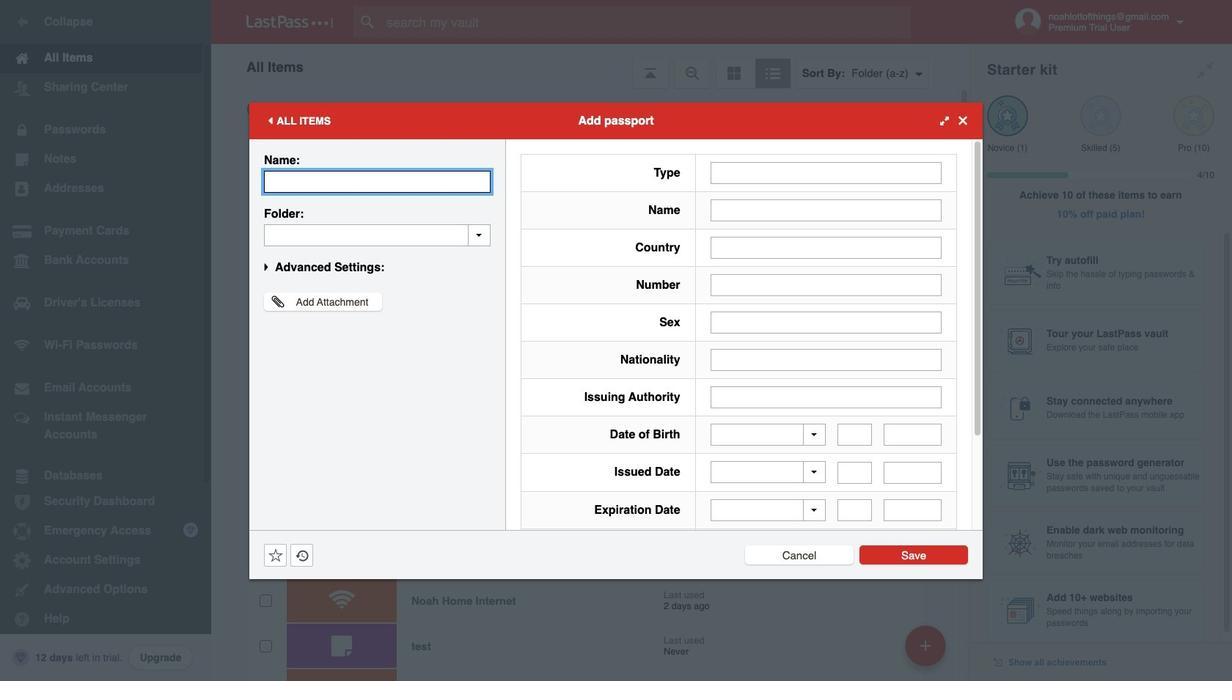 Task type: locate. For each thing, give the bounding box(es) containing it.
dialog
[[249, 102, 983, 636]]

None text field
[[264, 171, 491, 193], [710, 199, 942, 221], [264, 224, 491, 246], [710, 237, 942, 259], [710, 311, 942, 333], [710, 349, 942, 371], [838, 424, 872, 446], [884, 424, 942, 446], [838, 462, 872, 484], [884, 462, 942, 484], [838, 499, 872, 521], [264, 171, 491, 193], [710, 199, 942, 221], [264, 224, 491, 246], [710, 237, 942, 259], [710, 311, 942, 333], [710, 349, 942, 371], [838, 424, 872, 446], [884, 424, 942, 446], [838, 462, 872, 484], [884, 462, 942, 484], [838, 499, 872, 521]]

search my vault text field
[[353, 6, 939, 38]]

None text field
[[710, 162, 942, 184], [710, 274, 942, 296], [710, 386, 942, 408], [884, 499, 942, 521], [710, 162, 942, 184], [710, 274, 942, 296], [710, 386, 942, 408], [884, 499, 942, 521]]

Search search field
[[353, 6, 939, 38]]

new item navigation
[[900, 621, 955, 681]]

vault options navigation
[[211, 44, 970, 88]]



Task type: describe. For each thing, give the bounding box(es) containing it.
new item image
[[920, 641, 931, 651]]

main navigation navigation
[[0, 0, 211, 681]]

lastpass image
[[246, 15, 333, 29]]



Task type: vqa. For each thing, say whether or not it's contained in the screenshot.
New Item ELEMENT
no



